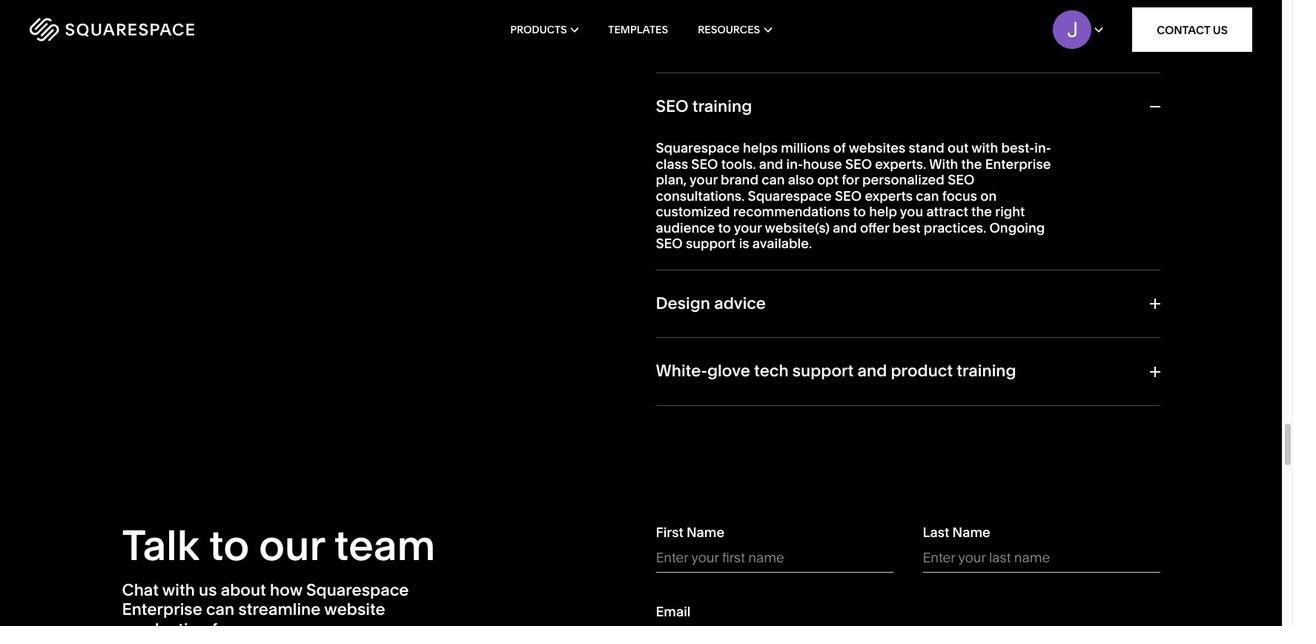 Task type: describe. For each thing, give the bounding box(es) containing it.
seo right opt
[[846, 155, 872, 172]]

tools.
[[722, 155, 756, 172]]

experts
[[865, 187, 913, 204]]

enterprise inside chat with us about how squarespace enterprise can streamline website production for your company.
[[122, 600, 202, 620]]

1 vertical spatial your
[[734, 219, 762, 237]]

available.
[[753, 235, 813, 253]]

2 horizontal spatial and
[[858, 362, 887, 382]]

resources button
[[698, 0, 772, 59]]

your inside chat with us about how squarespace enterprise can streamline website production for your company.
[[237, 620, 271, 627]]

name for last name
[[953, 524, 991, 541]]

about
[[221, 581, 266, 601]]

offer
[[861, 219, 890, 237]]

help
[[870, 203, 898, 221]]

0 vertical spatial training
[[693, 96, 752, 116]]

recommendations
[[733, 203, 850, 221]]

squarespace helps millions of websites stand out with best-in- class seo tools. and in-house seo experts. with the enterprise plan, your brand can also opt for personalized seo consultations. squarespace seo experts can focus on customized recommendations to help you attract the right audience to your website(s) and offer best practices. ongoing seo support is available.
[[656, 139, 1052, 253]]

right
[[996, 203, 1025, 221]]

out
[[948, 139, 969, 156]]

audience
[[656, 219, 715, 237]]

0 vertical spatial your
[[690, 171, 718, 188]]

seo left on
[[948, 171, 975, 188]]

website
[[324, 600, 386, 620]]

production
[[122, 620, 208, 627]]

dedicated account manager
[[656, 28, 878, 48]]

1 horizontal spatial in-
[[1035, 139, 1052, 156]]

us
[[1213, 23, 1228, 37]]

1 horizontal spatial to
[[718, 219, 731, 237]]

with inside squarespace helps millions of websites stand out with best-in- class seo tools. and in-house seo experts. with the enterprise plan, your brand can also opt for personalized seo consultations. squarespace seo experts can focus on customized recommendations to help you attract the right audience to your website(s) and offer best practices. ongoing seo support is available.
[[972, 139, 999, 156]]

class
[[656, 155, 688, 172]]

contact us link
[[1133, 7, 1253, 52]]

first
[[656, 524, 684, 541]]

websites
[[849, 139, 906, 156]]

last
[[923, 524, 950, 541]]

products button
[[510, 0, 579, 59]]

1 horizontal spatial and
[[833, 219, 857, 237]]

squarespace inside chat with us about how squarespace enterprise can streamline website production for your company.
[[306, 581, 409, 601]]

0 vertical spatial and
[[759, 155, 784, 172]]

products
[[510, 23, 567, 36]]

product
[[891, 362, 953, 382]]

1 horizontal spatial training
[[957, 362, 1017, 382]]

for inside chat with us about how squarespace enterprise can streamline website production for your company.
[[212, 620, 233, 627]]

enterprise inside squarespace helps millions of websites stand out with best-in- class seo tools. and in-house seo experts. with the enterprise plan, your brand can also opt for personalized seo consultations. squarespace seo experts can focus on customized recommendations to help you attract the right audience to your website(s) and offer best practices. ongoing seo support is available.
[[986, 155, 1051, 172]]

email
[[656, 604, 691, 621]]

practices.
[[924, 219, 987, 237]]

glove
[[708, 362, 751, 382]]

account
[[741, 28, 804, 48]]

brand
[[721, 171, 759, 188]]

Last Name text field
[[923, 545, 1161, 573]]

tech
[[754, 362, 789, 382]]

can inside chat with us about how squarespace enterprise can streamline website production for your company.
[[206, 600, 235, 620]]

last name
[[923, 524, 991, 541]]

millions
[[781, 139, 831, 156]]

advice
[[714, 294, 766, 314]]

chat
[[122, 581, 159, 601]]

dedicated
[[656, 28, 737, 48]]

seo up class
[[656, 96, 689, 116]]

squarespace logo image
[[30, 18, 194, 42]]

seo up "consultations."
[[692, 155, 718, 172]]

first name
[[656, 524, 725, 541]]

resources
[[698, 23, 760, 36]]

personalized
[[863, 171, 945, 188]]



Task type: vqa. For each thing, say whether or not it's contained in the screenshot.
"Next" button
no



Task type: locate. For each thing, give the bounding box(es) containing it.
2 vertical spatial squarespace
[[306, 581, 409, 601]]

2 vertical spatial and
[[858, 362, 887, 382]]

name
[[687, 524, 725, 541], [953, 524, 991, 541]]

how
[[270, 581, 303, 601]]

enterprise
[[986, 155, 1051, 172], [122, 600, 202, 620]]

company.
[[275, 620, 351, 627]]

squarespace logo link
[[30, 18, 274, 42]]

1 horizontal spatial support
[[793, 362, 854, 382]]

to left is
[[718, 219, 731, 237]]

contact us
[[1157, 23, 1228, 37]]

squarespace down team
[[306, 581, 409, 601]]

manager
[[808, 28, 878, 48]]

Email email field
[[656, 624, 1161, 627]]

your down brand
[[734, 219, 762, 237]]

1 horizontal spatial with
[[972, 139, 999, 156]]

enterprise down talk
[[122, 600, 202, 620]]

and left product
[[858, 362, 887, 382]]

name right last
[[953, 524, 991, 541]]

is
[[739, 235, 750, 253]]

enterprise up on
[[986, 155, 1051, 172]]

your
[[690, 171, 718, 188], [734, 219, 762, 237], [237, 620, 271, 627]]

0 vertical spatial for
[[842, 171, 860, 188]]

0 horizontal spatial with
[[162, 581, 195, 601]]

0 horizontal spatial enterprise
[[122, 600, 202, 620]]

design advice
[[656, 294, 766, 314]]

0 horizontal spatial can
[[206, 600, 235, 620]]

1 vertical spatial training
[[957, 362, 1017, 382]]

0 vertical spatial support
[[686, 235, 736, 253]]

0 horizontal spatial to
[[209, 521, 249, 571]]

1 vertical spatial support
[[793, 362, 854, 382]]

your right plan,
[[690, 171, 718, 188]]

stand
[[909, 139, 945, 156]]

squarespace up website(s)
[[748, 187, 832, 204]]

2 horizontal spatial your
[[734, 219, 762, 237]]

0 horizontal spatial squarespace
[[306, 581, 409, 601]]

1 vertical spatial with
[[162, 581, 195, 601]]

2 name from the left
[[953, 524, 991, 541]]

to
[[853, 203, 866, 221], [718, 219, 731, 237], [209, 521, 249, 571]]

1 horizontal spatial name
[[953, 524, 991, 541]]

support
[[686, 235, 736, 253], [793, 362, 854, 382]]

templates
[[608, 23, 668, 36]]

1 horizontal spatial for
[[842, 171, 860, 188]]

for right opt
[[842, 171, 860, 188]]

support right tech
[[793, 362, 854, 382]]

0 horizontal spatial name
[[687, 524, 725, 541]]

templates link
[[608, 0, 668, 59]]

for
[[842, 171, 860, 188], [212, 620, 233, 627]]

talk
[[122, 521, 200, 571]]

0 horizontal spatial support
[[686, 235, 736, 253]]

0 horizontal spatial in-
[[787, 155, 803, 172]]

name right first
[[687, 524, 725, 541]]

name for first name
[[687, 524, 725, 541]]

contact
[[1157, 23, 1211, 37]]

2 vertical spatial your
[[237, 620, 271, 627]]

support inside squarespace helps millions of websites stand out with best-in- class seo tools. and in-house seo experts. with the enterprise plan, your brand can also opt for personalized seo consultations. squarespace seo experts can focus on customized recommendations to help you attract the right audience to your website(s) and offer best practices. ongoing seo support is available.
[[686, 235, 736, 253]]

1 vertical spatial the
[[972, 203, 993, 221]]

to up about
[[209, 521, 249, 571]]

on
[[981, 187, 997, 204]]

of
[[834, 139, 846, 156]]

support left is
[[686, 235, 736, 253]]

best-
[[1002, 139, 1035, 156]]

house
[[803, 155, 842, 172]]

training
[[693, 96, 752, 116], [957, 362, 1017, 382]]

1 horizontal spatial your
[[690, 171, 718, 188]]

talk to our team
[[122, 521, 436, 571]]

attract
[[927, 203, 969, 221]]

website(s)
[[765, 219, 830, 237]]

with
[[930, 155, 959, 172]]

best
[[893, 219, 921, 237]]

training right product
[[957, 362, 1017, 382]]

1 horizontal spatial can
[[762, 171, 785, 188]]

consultations.
[[656, 187, 745, 204]]

our
[[259, 521, 325, 571]]

1 vertical spatial squarespace
[[748, 187, 832, 204]]

and left offer
[[833, 219, 857, 237]]

can left also
[[762, 171, 785, 188]]

with left us
[[162, 581, 195, 601]]

2 horizontal spatial to
[[853, 203, 866, 221]]

can left streamline
[[206, 600, 235, 620]]

plan,
[[656, 171, 687, 188]]

0 horizontal spatial your
[[237, 620, 271, 627]]

0 horizontal spatial and
[[759, 155, 784, 172]]

1 vertical spatial and
[[833, 219, 857, 237]]

1 horizontal spatial squarespace
[[656, 139, 740, 156]]

training up 'helps'
[[693, 96, 752, 116]]

can left focus at the top
[[916, 187, 940, 204]]

your down about
[[237, 620, 271, 627]]

ongoing
[[990, 219, 1045, 237]]

for down us
[[212, 620, 233, 627]]

1 vertical spatial for
[[212, 620, 233, 627]]

1 horizontal spatial enterprise
[[986, 155, 1051, 172]]

and
[[759, 155, 784, 172], [833, 219, 857, 237], [858, 362, 887, 382]]

the left the right
[[972, 203, 993, 221]]

us
[[199, 581, 217, 601]]

design
[[656, 294, 711, 314]]

0 vertical spatial enterprise
[[986, 155, 1051, 172]]

white-glove tech support and product training
[[656, 362, 1017, 382]]

with right out
[[972, 139, 999, 156]]

to left help
[[853, 203, 866, 221]]

0 horizontal spatial training
[[693, 96, 752, 116]]

seo training
[[656, 96, 752, 116]]

0 horizontal spatial for
[[212, 620, 233, 627]]

seo
[[656, 96, 689, 116], [692, 155, 718, 172], [846, 155, 872, 172], [948, 171, 975, 188], [835, 187, 862, 204], [656, 235, 683, 253]]

team
[[334, 521, 436, 571]]

with inside chat with us about how squarespace enterprise can streamline website production for your company.
[[162, 581, 195, 601]]

the right with
[[962, 155, 983, 172]]

focus
[[943, 187, 978, 204]]

in-
[[1035, 139, 1052, 156], [787, 155, 803, 172]]

squarespace
[[656, 139, 740, 156], [748, 187, 832, 204], [306, 581, 409, 601]]

white-
[[656, 362, 708, 382]]

squarespace up plan,
[[656, 139, 740, 156]]

for inside squarespace helps millions of websites stand out with best-in- class seo tools. and in-house seo experts. with the enterprise plan, your brand can also opt for personalized seo consultations. squarespace seo experts can focus on customized recommendations to help you attract the right audience to your website(s) and offer best practices. ongoing seo support is available.
[[842, 171, 860, 188]]

opt
[[818, 171, 839, 188]]

you
[[900, 203, 924, 221]]

seo left help
[[835, 187, 862, 204]]

streamline
[[238, 600, 321, 620]]

2 horizontal spatial squarespace
[[748, 187, 832, 204]]

0 vertical spatial squarespace
[[656, 139, 740, 156]]

1 name from the left
[[687, 524, 725, 541]]

0 vertical spatial with
[[972, 139, 999, 156]]

customized
[[656, 203, 730, 221]]

2 horizontal spatial can
[[916, 187, 940, 204]]

First Name text field
[[656, 545, 893, 573]]

seo down customized
[[656, 235, 683, 253]]

can
[[762, 171, 785, 188], [916, 187, 940, 204], [206, 600, 235, 620]]

0 vertical spatial the
[[962, 155, 983, 172]]

also
[[788, 171, 814, 188]]

1 vertical spatial enterprise
[[122, 600, 202, 620]]

and right tools.
[[759, 155, 784, 172]]

with
[[972, 139, 999, 156], [162, 581, 195, 601]]

helps
[[743, 139, 778, 156]]

chat with us about how squarespace enterprise can streamline website production for your company.
[[122, 581, 409, 627]]

the
[[962, 155, 983, 172], [972, 203, 993, 221]]

experts.
[[876, 155, 927, 172]]



